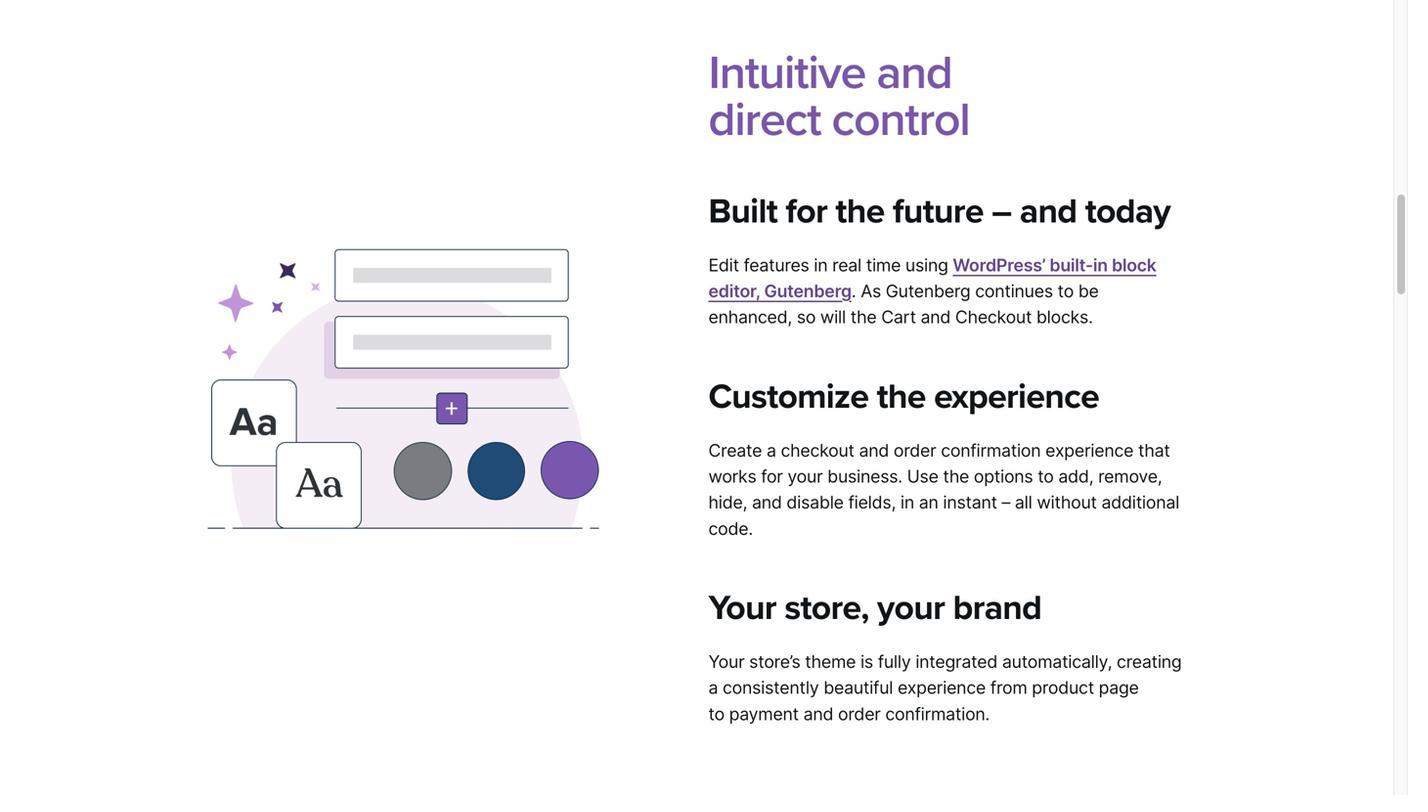 Task type: describe. For each thing, give the bounding box(es) containing it.
so
[[797, 307, 816, 328]]

wordpress' built-in block editor, gutenberg link
[[708, 255, 1157, 302]]

fully
[[878, 651, 911, 672]]

add,
[[1058, 466, 1094, 487]]

order inside the create a checkout and order confirmation experience that works for your business. use the options to add, remove, hide, and disable fields, in an instant – all without additional code.
[[894, 440, 936, 461]]

your for your store's theme is fully integrated automatically, creating a consistently beautiful experience from product page to payment and order confirmation.
[[708, 651, 745, 672]]

hide,
[[708, 492, 747, 513]]

be
[[1078, 281, 1099, 302]]

1 horizontal spatial your
[[877, 587, 945, 629]]

is
[[861, 651, 873, 672]]

editor,
[[708, 281, 760, 302]]

additional
[[1102, 492, 1179, 513]]

creating
[[1117, 651, 1182, 672]]

checkout
[[955, 307, 1032, 328]]

your store, your brand
[[708, 587, 1042, 629]]

in inside the create a checkout and order confirmation experience that works for your business. use the options to add, remove, hide, and disable fields, in an instant – all without additional code.
[[901, 492, 914, 513]]

intuitive and direct control
[[708, 45, 970, 148]]

theme
[[805, 651, 856, 672]]

enhanced,
[[708, 307, 792, 328]]

brand
[[953, 587, 1042, 629]]

blocks.
[[1036, 307, 1093, 328]]

edit features in real time using
[[708, 255, 953, 276]]

integrated
[[916, 651, 998, 672]]

experience inside your store's theme is fully integrated automatically, creating a consistently beautiful experience from product page to payment and order confirmation.
[[898, 677, 986, 698]]

experience inside the create a checkout and order confirmation experience that works for your business. use the options to add, remove, hide, and disable fields, in an instant – all without additional code.
[[1046, 440, 1134, 461]]

beautiful
[[824, 677, 893, 698]]

– inside the create a checkout and order confirmation experience that works for your business. use the options to add, remove, hide, and disable fields, in an instant – all without additional code.
[[1002, 492, 1010, 513]]

store's
[[749, 651, 800, 672]]

block
[[1112, 255, 1157, 276]]

and inside intuitive and direct control
[[877, 45, 952, 101]]

as
[[861, 281, 881, 302]]

time
[[866, 255, 901, 276]]

in for built-
[[1093, 255, 1108, 276]]

options
[[974, 466, 1033, 487]]

store,
[[785, 587, 869, 629]]

today
[[1085, 191, 1170, 232]]

your store's theme is fully integrated automatically, creating a consistently beautiful experience from product page to payment and order confirmation.
[[708, 651, 1182, 724]]

a inside your store's theme is fully integrated automatically, creating a consistently beautiful experience from product page to payment and order confirmation.
[[708, 677, 718, 698]]

0 vertical spatial –
[[992, 191, 1012, 232]]

to inside the create a checkout and order confirmation experience that works for your business. use the options to add, remove, hide, and disable fields, in an instant – all without additional code.
[[1038, 466, 1054, 487]]

built for the future – and today
[[708, 191, 1170, 232]]

0 vertical spatial for
[[786, 191, 827, 232]]

gutenberg inside wordpress' built-in block editor, gutenberg
[[764, 281, 852, 302]]

without
[[1037, 492, 1097, 513]]

0 vertical spatial experience
[[934, 376, 1099, 417]]

page
[[1099, 677, 1139, 698]]

fields,
[[848, 492, 896, 513]]

use
[[907, 466, 938, 487]]

confirmation
[[941, 440, 1041, 461]]

continues
[[975, 281, 1053, 302]]

and inside . as gutenberg continues to be enhanced, so will the cart and checkout blocks.
[[921, 307, 951, 328]]

order inside your store's theme is fully integrated automatically, creating a consistently beautiful experience from product page to payment and order confirmation.
[[838, 703, 881, 724]]

wordpress' built-in block editor, gutenberg
[[708, 255, 1157, 302]]

checkout
[[781, 440, 854, 461]]

product
[[1032, 677, 1094, 698]]



Task type: vqa. For each thing, say whether or not it's contained in the screenshot.
the left for
yes



Task type: locate. For each thing, give the bounding box(es) containing it.
experience up add,
[[1046, 440, 1134, 461]]

for
[[786, 191, 827, 232], [761, 466, 783, 487]]

all
[[1015, 492, 1032, 513]]

disable
[[787, 492, 844, 513]]

to
[[1058, 281, 1074, 302], [1038, 466, 1054, 487]]

a
[[767, 440, 776, 461], [708, 677, 718, 698]]

1 your from the top
[[708, 587, 776, 629]]

for right the works at the right of the page
[[761, 466, 783, 487]]

your up store's
[[708, 587, 776, 629]]

that
[[1138, 440, 1170, 461]]

the down as on the top right of the page
[[851, 307, 877, 328]]

in inside wordpress' built-in block editor, gutenberg
[[1093, 255, 1108, 276]]

1 vertical spatial –
[[1002, 492, 1010, 513]]

will
[[820, 307, 846, 328]]

future
[[893, 191, 984, 232]]

experience
[[934, 376, 1099, 417], [1046, 440, 1134, 461], [898, 677, 986, 698]]

1 horizontal spatial for
[[786, 191, 827, 232]]

the up the instant
[[943, 466, 969, 487]]

a right create
[[767, 440, 776, 461]]

1 vertical spatial your
[[877, 587, 945, 629]]

1 horizontal spatial a
[[767, 440, 776, 461]]

in left real
[[814, 255, 828, 276]]

features
[[744, 255, 809, 276]]

and
[[877, 45, 952, 101], [1020, 191, 1077, 232], [921, 307, 951, 328], [859, 440, 889, 461], [752, 492, 782, 513], [803, 703, 833, 724]]

experience up confirmation.
[[898, 677, 986, 698]]

your
[[788, 466, 823, 487], [877, 587, 945, 629]]

your
[[708, 587, 776, 629], [708, 651, 745, 672]]

and inside your store's theme is fully integrated automatically, creating a consistently beautiful experience from product page to payment and order confirmation.
[[803, 703, 833, 724]]

your inside your store's theme is fully integrated automatically, creating a consistently beautiful experience from product page to payment and order confirmation.
[[708, 651, 745, 672]]

in
[[814, 255, 828, 276], [1093, 255, 1108, 276], [901, 492, 914, 513]]

1 horizontal spatial gutenberg
[[886, 281, 971, 302]]

customize
[[708, 376, 869, 417]]

intuitive
[[708, 45, 866, 101]]

direct control
[[708, 92, 970, 148]]

1 vertical spatial for
[[761, 466, 783, 487]]

to left add,
[[1038, 466, 1054, 487]]

1 vertical spatial order
[[838, 703, 881, 724]]

customize the experience
[[708, 376, 1099, 417]]

1 vertical spatial your
[[708, 651, 745, 672]]

built
[[708, 191, 777, 232]]

your left store's
[[708, 651, 745, 672]]

order
[[894, 440, 936, 461], [838, 703, 881, 724]]

to payment
[[708, 703, 799, 724]]

in up be
[[1093, 255, 1108, 276]]

–
[[992, 191, 1012, 232], [1002, 492, 1010, 513]]

0 vertical spatial your
[[708, 587, 776, 629]]

for up "edit features in real time using"
[[786, 191, 827, 232]]

code.
[[708, 518, 753, 539]]

1 vertical spatial experience
[[1046, 440, 1134, 461]]

2 your from the top
[[708, 651, 745, 672]]

0 horizontal spatial for
[[761, 466, 783, 487]]

from
[[990, 677, 1027, 698]]

consistently
[[723, 677, 819, 698]]

using
[[905, 255, 948, 276]]

2 horizontal spatial in
[[1093, 255, 1108, 276]]

1 horizontal spatial in
[[901, 492, 914, 513]]

wordpress'
[[953, 255, 1046, 276]]

automatically,
[[1002, 651, 1112, 672]]

0 horizontal spatial your
[[788, 466, 823, 487]]

an
[[919, 492, 938, 513]]

instant
[[943, 492, 997, 513]]

to inside . as gutenberg continues to be enhanced, so will the cart and checkout blocks.
[[1058, 281, 1074, 302]]

gutenberg down "using"
[[886, 281, 971, 302]]

business.
[[827, 466, 903, 487]]

– up wordpress' at the top of the page
[[992, 191, 1012, 232]]

1 horizontal spatial order
[[894, 440, 936, 461]]

0 horizontal spatial gutenberg
[[764, 281, 852, 302]]

gutenberg inside . as gutenberg continues to be enhanced, so will the cart and checkout blocks.
[[886, 281, 971, 302]]

gutenberg up "so"
[[764, 281, 852, 302]]

2 vertical spatial experience
[[898, 677, 986, 698]]

– left the all
[[1002, 492, 1010, 513]]

in left an
[[901, 492, 914, 513]]

the
[[836, 191, 885, 232], [851, 307, 877, 328], [877, 376, 926, 417], [943, 466, 969, 487]]

1 gutenberg from the left
[[764, 281, 852, 302]]

the up real
[[836, 191, 885, 232]]

in for features
[[814, 255, 828, 276]]

gutenberg
[[764, 281, 852, 302], [886, 281, 971, 302]]

order up use
[[894, 440, 936, 461]]

remove,
[[1098, 466, 1162, 487]]

2 gutenberg from the left
[[886, 281, 971, 302]]

0 vertical spatial to
[[1058, 281, 1074, 302]]

. as gutenberg continues to be enhanced, so will the cart and checkout blocks.
[[708, 281, 1099, 328]]

your up fully
[[877, 587, 945, 629]]

real
[[832, 255, 862, 276]]

edit
[[708, 255, 739, 276]]

0 vertical spatial your
[[788, 466, 823, 487]]

0 vertical spatial a
[[767, 440, 776, 461]]

create a checkout and order confirmation experience that works for your business. use the options to add, remove, hide, and disable fields, in an instant – all without additional code.
[[708, 440, 1179, 539]]

works
[[708, 466, 756, 487]]

your for your store, your brand
[[708, 587, 776, 629]]

1 vertical spatial a
[[708, 677, 718, 698]]

the inside . as gutenberg continues to be enhanced, so will the cart and checkout blocks.
[[851, 307, 877, 328]]

cart
[[881, 307, 916, 328]]

to left be
[[1058, 281, 1074, 302]]

the inside the create a checkout and order confirmation experience that works for your business. use the options to add, remove, hide, and disable fields, in an instant – all without additional code.
[[943, 466, 969, 487]]

.
[[852, 281, 856, 302]]

experience up confirmation
[[934, 376, 1099, 417]]

0 horizontal spatial order
[[838, 703, 881, 724]]

1 horizontal spatial to
[[1058, 281, 1074, 302]]

confirmation.
[[885, 703, 990, 724]]

for inside the create a checkout and order confirmation experience that works for your business. use the options to add, remove, hide, and disable fields, in an instant – all without additional code.
[[761, 466, 783, 487]]

create
[[708, 440, 762, 461]]

0 horizontal spatial in
[[814, 255, 828, 276]]

your up disable
[[788, 466, 823, 487]]

0 horizontal spatial to
[[1038, 466, 1054, 487]]

a up to payment
[[708, 677, 718, 698]]

0 vertical spatial order
[[894, 440, 936, 461]]

your inside the create a checkout and order confirmation experience that works for your business. use the options to add, remove, hide, and disable fields, in an instant – all without additional code.
[[788, 466, 823, 487]]

the down cart
[[877, 376, 926, 417]]

a inside the create a checkout and order confirmation experience that works for your business. use the options to add, remove, hide, and disable fields, in an instant – all without additional code.
[[767, 440, 776, 461]]

order down beautiful
[[838, 703, 881, 724]]

0 horizontal spatial a
[[708, 677, 718, 698]]

built-
[[1050, 255, 1093, 276]]

1 vertical spatial to
[[1038, 466, 1054, 487]]



